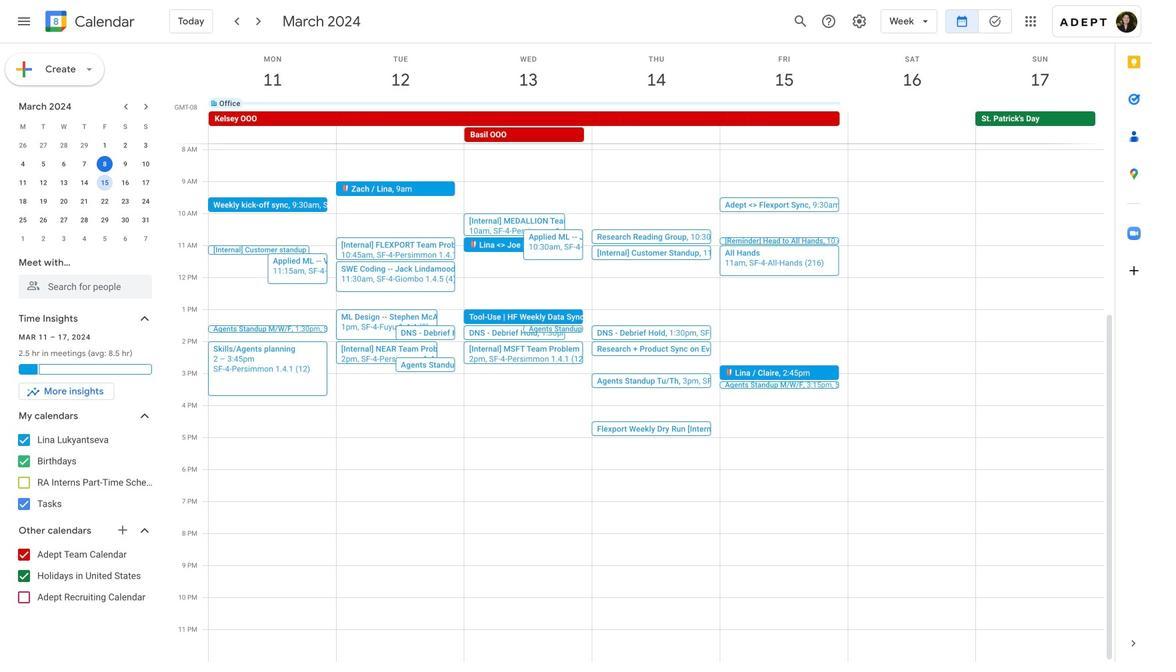 Task type: vqa. For each thing, say whether or not it's contained in the screenshot.
Wednesday, June 12 element
no



Task type: describe. For each thing, give the bounding box(es) containing it.
3 element
[[138, 137, 154, 153]]

26 element
[[35, 212, 51, 228]]

29 element
[[97, 212, 113, 228]]

12 element
[[35, 175, 51, 191]]

5 element
[[35, 156, 51, 172]]

Search for people to meet text field
[[27, 275, 144, 299]]

10 element
[[138, 156, 154, 172]]

31 element
[[138, 212, 154, 228]]

14 element
[[76, 175, 92, 191]]

settings menu image
[[852, 13, 868, 29]]

9 element
[[117, 156, 133, 172]]

6 element
[[56, 156, 72, 172]]

19 element
[[35, 193, 51, 209]]

2 element
[[117, 137, 133, 153]]

21 element
[[76, 193, 92, 209]]

1 element
[[97, 137, 113, 153]]

24 element
[[138, 193, 154, 209]]

27 element
[[56, 212, 72, 228]]

11 element
[[15, 175, 31, 191]]

8, today element
[[97, 156, 113, 172]]

28 element
[[76, 212, 92, 228]]

17 element
[[138, 175, 154, 191]]

calendar element
[[43, 8, 135, 37]]

other calendars list
[[3, 544, 165, 608]]

20 element
[[56, 193, 72, 209]]

april 5 element
[[97, 231, 113, 247]]

18 element
[[15, 193, 31, 209]]



Task type: locate. For each thing, give the bounding box(es) containing it.
grid
[[171, 43, 1115, 662]]

15 element
[[97, 175, 113, 191]]

april 6 element
[[117, 231, 133, 247]]

february 27 element
[[35, 137, 51, 153]]

cell
[[337, 111, 465, 143], [592, 111, 720, 143], [720, 111, 848, 143], [848, 111, 976, 143], [95, 155, 115, 173], [95, 173, 115, 192]]

23 element
[[117, 193, 133, 209]]

april 2 element
[[35, 231, 51, 247]]

april 4 element
[[76, 231, 92, 247]]

february 26 element
[[15, 137, 31, 153]]

heading inside calendar element
[[72, 14, 135, 30]]

main drawer image
[[16, 13, 32, 29]]

april 1 element
[[15, 231, 31, 247]]

february 28 element
[[56, 137, 72, 153]]

april 7 element
[[138, 231, 154, 247]]

22 element
[[97, 193, 113, 209]]

february 29 element
[[76, 137, 92, 153]]

heading
[[72, 14, 135, 30]]

tab list
[[1116, 43, 1153, 625]]

row group
[[13, 136, 156, 248]]

row
[[203, 87, 1115, 119], [203, 111, 1115, 143], [13, 117, 156, 136], [13, 136, 156, 155], [13, 155, 156, 173], [13, 173, 156, 192], [13, 192, 156, 211], [13, 211, 156, 229], [13, 229, 156, 248]]

30 element
[[117, 212, 133, 228]]

march 2024 grid
[[13, 117, 156, 248]]

add other calendars image
[[116, 524, 129, 537]]

None search field
[[0, 251, 165, 299]]

my calendars list
[[3, 430, 165, 515]]

13 element
[[56, 175, 72, 191]]

4 element
[[15, 156, 31, 172]]

16 element
[[117, 175, 133, 191]]

april 3 element
[[56, 231, 72, 247]]

7 element
[[76, 156, 92, 172]]

25 element
[[15, 212, 31, 228]]



